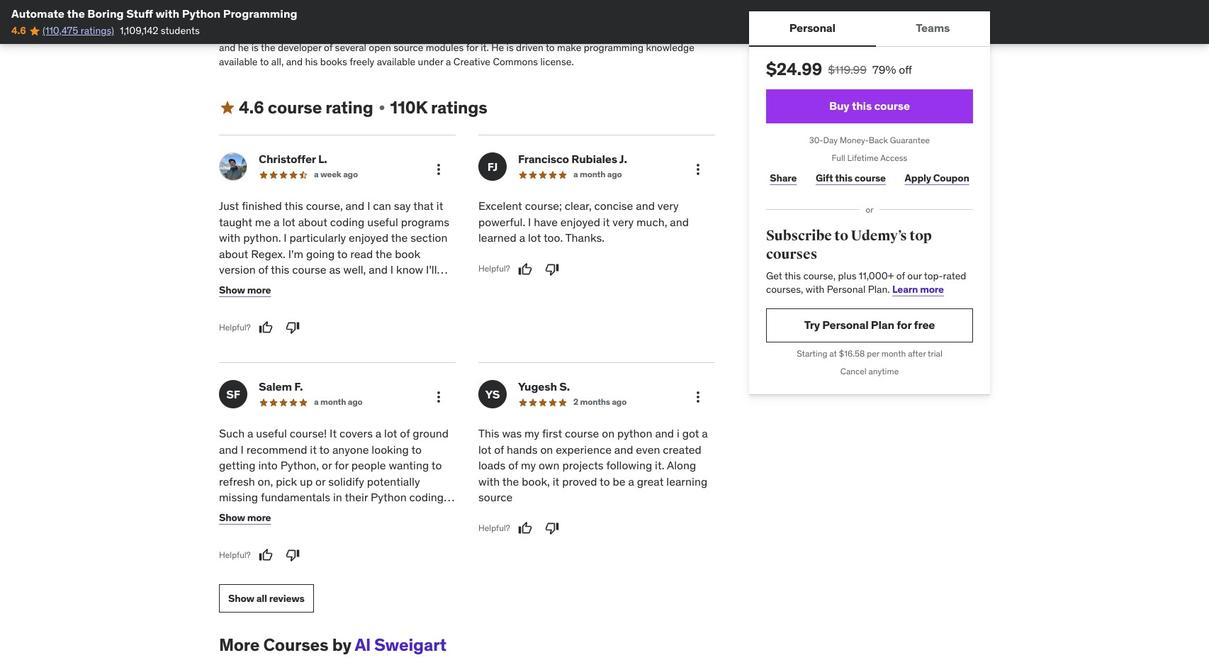 Task type: describe. For each thing, give the bounding box(es) containing it.
to up wanting on the bottom of the page
[[412, 442, 422, 457]]

a up "course!"
[[314, 397, 319, 407]]

source inside this was my first course on python and i got a lot of hands on experience and even created loads of my own projects following it. along with the book, it proved to be a great learning source
[[479, 490, 513, 504]]

$16.58
[[840, 348, 866, 359]]

missing
[[219, 490, 258, 504]]

with inside this was my first course on python and i got a lot of hands on experience and even created loads of my own projects following it. along with the book, it proved to be a great learning source
[[479, 474, 500, 488]]

i inside such a useful course! it covers a lot of ground and i recommend it to anyone looking to getting into python, or for people wanting to refresh on, pick up or solidify potentially missing fundamentals in their python coding.
[[241, 442, 244, 457]]

al inside al sweigart is a software developer and author. he has written eight programming books, spoken at python conferences, and has taught both kids and adults how to program. python is his favorite programming language, and he is the developer of several open source modules for it. he is driven to make programming knowledge available to all, and his books freely available under a creative commons license.
[[219, 14, 228, 26]]

course, inside get this course, plus 11,000+ of our top-rated courses, with personal plan.
[[804, 269, 836, 282]]

try
[[805, 318, 821, 332]]

proved
[[563, 474, 598, 488]]

recommend
[[247, 442, 307, 457]]

me
[[255, 215, 271, 229]]

a week ago
[[314, 169, 358, 180]]

modules inside 'just finished this course, and i can say that it taught me a lot about coding useful programs with python. i particularly enjoyed the section about regex. i'm going to read the book version of this course as well, and i know i'll come back to these videos again and again to look up the different python modules used.'
[[362, 294, 405, 308]]

course;
[[525, 199, 562, 213]]

of up loads
[[495, 442, 504, 457]]

additional actions for review by christoffer l. image
[[431, 161, 448, 178]]

as
[[329, 262, 341, 277]]

more for just finished this course, and i can say that it taught me a lot about coding useful programs with python. i particularly enjoyed the section about regex. i'm going to read the book version of this course as well, and i know i'll come back to these videos again and again to look up the different python modules used.
[[247, 284, 271, 296]]

1 vertical spatial programming
[[608, 28, 668, 40]]

0 horizontal spatial his
[[305, 55, 318, 68]]

the inside this was my first course on python and i got a lot of hands on experience and even created loads of my own projects following it. along with the book, it proved to be a great learning source
[[503, 474, 519, 488]]

to up as
[[337, 246, 348, 261]]

at inside starting at $16.58 per month after trial cancel anytime
[[830, 348, 838, 359]]

the up (110,475 ratings)
[[67, 6, 85, 21]]

show more for missing
[[219, 511, 271, 524]]

0 horizontal spatial he
[[429, 14, 441, 26]]

it inside this was my first course on python and i got a lot of hands on experience and even created loads of my own projects following it. along with the book, it proved to be a great learning source
[[553, 474, 560, 488]]

on,
[[258, 474, 273, 488]]

1 again from the left
[[357, 278, 384, 292]]

i inside 'excelent course; clear, concise and very powerful. i have enjoyed it very much, and learned a lot too. thanks.'
[[528, 215, 532, 229]]

medium image
[[219, 99, 236, 116]]

11,000+
[[859, 269, 895, 282]]

and up "coding"
[[346, 199, 365, 213]]

show inside button
[[228, 592, 254, 605]]

how
[[439, 28, 458, 40]]

this for buy
[[852, 99, 872, 113]]

show all reviews
[[228, 592, 305, 605]]

and up kids
[[376, 14, 393, 26]]

1 vertical spatial al
[[355, 634, 371, 656]]

wanting
[[389, 458, 429, 472]]

particularly
[[290, 231, 346, 245]]

is up license. on the left
[[547, 28, 555, 40]]

python up students
[[182, 6, 221, 21]]

to down section
[[439, 278, 449, 292]]

books,
[[583, 14, 612, 26]]

covers
[[340, 427, 373, 441]]

the inside al sweigart is a software developer and author. he has written eight programming books, spoken at python conferences, and has taught both kids and adults how to program. python is his favorite programming language, and he is the developer of several open source modules for it. he is driven to make programming knowledge available to all, and his books freely available under a creative commons license.
[[261, 41, 276, 54]]

learn
[[893, 283, 919, 296]]

apply coupon button
[[902, 164, 974, 193]]

is up "conferences,"
[[272, 14, 279, 26]]

potentially
[[367, 474, 420, 488]]

python.
[[243, 231, 281, 245]]

of inside get this course, plus 11,000+ of our top-rated courses, with personal plan.
[[897, 269, 906, 282]]

taught inside al sweigart is a software developer and author. he has written eight programming books, spoken at python conferences, and has taught both kids and adults how to program. python is his favorite programming language, and he is the developer of several open source modules for it. he is driven to make programming knowledge available to all, and his books freely available under a creative commons license.
[[316, 28, 345, 40]]

to down "course!"
[[319, 442, 330, 457]]

make
[[558, 41, 582, 54]]

1 available from the left
[[219, 55, 258, 68]]

4.6 for 4.6
[[11, 24, 26, 37]]

mark review by yugesh s. as helpful image
[[518, 522, 532, 536]]

more courses by al sweigart
[[219, 634, 447, 656]]

i right python.
[[284, 231, 287, 245]]

off
[[900, 62, 913, 77]]

personal inside try personal plan for free link
[[823, 318, 869, 332]]

per
[[868, 348, 880, 359]]

udemy's
[[851, 227, 908, 245]]

1 horizontal spatial on
[[602, 427, 615, 441]]

buy this course button
[[767, 89, 974, 123]]

at inside al sweigart is a software developer and author. he has written eight programming books, spoken at python conferences, and has taught both kids and adults how to program. python is his favorite programming language, and he is the developer of several open source modules for it. he is driven to make programming knowledge available to all, and his books freely available under a creative commons license.
[[649, 14, 658, 26]]

and right "much,"
[[670, 215, 689, 229]]

guarantee
[[891, 135, 931, 145]]

mark review by yugesh s. as unhelpful image
[[545, 522, 559, 536]]

mark review by christoffer l. as helpful image
[[259, 321, 273, 335]]

with inside get this course, plus 11,000+ of our top-rated courses, with personal plan.
[[806, 283, 825, 296]]

it
[[330, 427, 337, 441]]

with up 1,109,142 students at the left top of the page
[[156, 6, 180, 21]]

cancel
[[841, 366, 867, 376]]

share button
[[767, 164, 801, 193]]

for inside try personal plan for free link
[[897, 318, 912, 332]]

this was my first course on python and i got a lot of hands on experience and even created loads of my own projects following it. along with the book, it proved to be a great learning source
[[479, 427, 708, 504]]

more down top-
[[921, 283, 945, 296]]

month for ground
[[321, 397, 346, 407]]

course inside 'just finished this course, and i can say that it taught me a lot about coding useful programs with python. i particularly enjoyed the section about regex. i'm going to read the book version of this course as well, and i know i'll come back to these videos again and again to look up the different python modules used.'
[[292, 262, 327, 277]]

the right read
[[376, 246, 392, 261]]

all
[[257, 592, 267, 605]]

learning
[[667, 474, 708, 488]]

to up license. on the left
[[546, 41, 555, 54]]

francisco rubiales j.
[[518, 152, 628, 166]]

xsmall image
[[376, 102, 388, 113]]

just finished this course, and i can say that it taught me a lot about coding useful programs with python. i particularly enjoyed the section about regex. i'm going to read the book version of this course as well, and i know i'll come back to these videos again and again to look up the different python modules used.
[[219, 199, 450, 324]]

much,
[[637, 215, 668, 229]]

coding
[[330, 215, 365, 229]]

apply
[[905, 172, 932, 185]]

1 vertical spatial or
[[322, 458, 332, 472]]

for inside al sweigart is a software developer and author. he has written eight programming books, spoken at python conferences, and has taught both kids and adults how to program. python is his favorite programming language, and he is the developer of several open source modules for it. he is driven to make programming knowledge available to all, and his books freely available under a creative commons license.
[[466, 41, 479, 54]]

for inside such a useful course! it covers a lot of ground and i recommend it to anyone looking to getting into python, or for people wanting to refresh on, pick up or solidify potentially missing fundamentals in their python coding.
[[335, 458, 349, 472]]

try personal plan for free link
[[767, 308, 974, 342]]

0 vertical spatial very
[[658, 199, 679, 213]]

this right finished
[[285, 199, 303, 213]]

fundamentals
[[261, 490, 331, 504]]

show for missing
[[219, 511, 245, 524]]

plan
[[872, 318, 895, 332]]

this down regex.
[[271, 262, 290, 277]]

it inside 'just finished this course, and i can say that it taught me a lot about coding useful programs with python. i particularly enjoyed the section about regex. i'm going to read the book version of this course as well, and i know i'll come back to these videos again and again to look up the different python modules used.'
[[437, 199, 444, 213]]

helpful? for mark review by salem f. as helpful image
[[219, 550, 251, 560]]

people
[[352, 458, 386, 472]]

a right under
[[446, 55, 451, 68]]

ago for i
[[343, 169, 358, 180]]

0 vertical spatial about
[[298, 215, 328, 229]]

both
[[347, 28, 367, 40]]

programs
[[401, 215, 450, 229]]

a inside 'just finished this course, and i can say that it taught me a lot about coding useful programs with python. i particularly enjoyed the section about regex. i'm going to read the book version of this course as well, and i know i'll come back to these videos again and again to look up the different python modules used.'
[[274, 215, 280, 229]]

christoffer l.
[[259, 152, 327, 166]]

book,
[[522, 474, 550, 488]]

a left software at the top left of the page
[[282, 14, 287, 26]]

courses
[[263, 634, 329, 656]]

such a useful course! it covers a lot of ground and i recommend it to anyone looking to getting into python, or for people wanting to refresh on, pick up or solidify potentially missing fundamentals in their python coding.
[[219, 427, 449, 504]]

python up language,
[[660, 14, 692, 26]]

useful inside 'just finished this course, and i can say that it taught me a lot about coding useful programs with python. i particularly enjoyed the section about regex. i'm going to read the book version of this course as well, and i know i'll come back to these videos again and again to look up the different python modules used.'
[[368, 215, 398, 229]]

such
[[219, 427, 245, 441]]

additional actions for review by salem f. image
[[431, 389, 448, 406]]

coupon
[[934, 172, 970, 185]]

a right the got
[[702, 427, 708, 441]]

and up following
[[615, 442, 634, 457]]

several
[[335, 41, 367, 54]]

and left he
[[219, 41, 236, 54]]

subscribe to udemy's top courses
[[767, 227, 932, 263]]

of inside 'just finished this course, and i can say that it taught me a lot about coding useful programs with python. i particularly enjoyed the section about regex. i'm going to read the book version of this course as well, and i know i'll come back to these videos again and again to look up the different python modules used.'
[[259, 262, 268, 277]]

f.
[[294, 380, 303, 394]]

starting at $16.58 per month after trial cancel anytime
[[797, 348, 943, 376]]

books
[[320, 55, 347, 68]]

a left week
[[314, 169, 319, 180]]

lot inside this was my first course on python and i got a lot of hands on experience and even created loads of my own projects following it. along with the book, it proved to be a great learning source
[[479, 442, 492, 457]]

lot inside such a useful course! it covers a lot of ground and i recommend it to anyone looking to getting into python, or for people wanting to refresh on, pick up or solidify potentially missing fundamentals in their python coding.
[[384, 427, 398, 441]]

enjoyed inside 'excelent course; clear, concise and very powerful. i have enjoyed it very much, and learned a lot too. thanks.'
[[561, 215, 601, 229]]

1 horizontal spatial has
[[444, 14, 459, 26]]

enjoyed inside 'just finished this course, and i can say that it taught me a lot about coding useful programs with python. i particularly enjoyed the section about regex. i'm going to read the book version of this course as well, and i know i'll come back to these videos again and again to look up the different python modules used.'
[[349, 231, 389, 245]]

personal inside personal button
[[790, 21, 836, 35]]

subscribe
[[767, 227, 832, 245]]

$119.99
[[829, 62, 867, 77]]

i left 'know'
[[391, 262, 394, 277]]

i left the can
[[367, 199, 371, 213]]

1 vertical spatial developer
[[278, 41, 322, 54]]

ago for on
[[612, 397, 627, 407]]

this for gift
[[836, 172, 853, 185]]

christoffer
[[259, 152, 316, 166]]

l.
[[318, 152, 327, 166]]

0 horizontal spatial has
[[298, 28, 313, 40]]

anyone
[[333, 442, 369, 457]]

and down software at the top left of the page
[[279, 28, 295, 40]]

stuff
[[126, 6, 153, 21]]

share
[[770, 172, 797, 185]]

al sweigart is a software developer and author. he has written eight programming books, spoken at python conferences, and has taught both kids and adults how to program. python is his favorite programming language, and he is the developer of several open source modules for it. he is driven to make programming knowledge available to all, and his books freely available under a creative commons license.
[[219, 14, 714, 68]]

learn more
[[893, 283, 945, 296]]

the up book
[[391, 231, 408, 245]]

got
[[683, 427, 700, 441]]

refresh
[[219, 474, 255, 488]]

and left the i
[[656, 427, 675, 441]]

top
[[910, 227, 932, 245]]

4.6 course rating
[[239, 96, 373, 118]]

was
[[502, 427, 522, 441]]

is right he
[[252, 41, 259, 54]]

these
[[290, 278, 318, 292]]

it. inside al sweigart is a software developer and author. he has written eight programming books, spoken at python conferences, and has taught both kids and adults how to program. python is his favorite programming language, and he is the developer of several open source modules for it. he is driven to make programming knowledge available to all, and his books freely available under a creative commons license.
[[481, 41, 489, 54]]

automate the boring stuff with python programming
[[11, 6, 298, 21]]

and down author.
[[391, 28, 407, 40]]

the down back
[[259, 294, 276, 308]]

book
[[395, 246, 421, 261]]

1 vertical spatial on
[[541, 442, 553, 457]]

a down francisco rubiales j.
[[574, 169, 578, 180]]

ago for very
[[608, 169, 622, 180]]

python inside such a useful course! it covers a lot of ground and i recommend it to anyone looking to getting into python, or for people wanting to refresh on, pick up or solidify potentially missing fundamentals in their python coding.
[[371, 490, 407, 504]]

course inside this was my first course on python and i got a lot of hands on experience and even created loads of my own projects following it. along with the book, it proved to be a great learning source
[[565, 427, 600, 441]]

salem f.
[[259, 380, 303, 394]]

and down 'know'
[[387, 278, 406, 292]]

back
[[250, 278, 274, 292]]

0 vertical spatial or
[[866, 204, 874, 215]]

this for get
[[785, 269, 801, 282]]

$24.99
[[767, 58, 823, 80]]

along
[[667, 458, 697, 472]]

to inside subscribe to udemy's top courses
[[835, 227, 849, 245]]

show more button for version
[[219, 276, 271, 305]]

coding.
[[410, 490, 447, 504]]

knowledge
[[646, 41, 695, 54]]

regex.
[[251, 246, 286, 261]]

and up "much,"
[[636, 199, 655, 213]]

to right back
[[277, 278, 287, 292]]



Task type: vqa. For each thing, say whether or not it's contained in the screenshot.
Box Image
no



Task type: locate. For each thing, give the bounding box(es) containing it.
lot inside 'excelent course; clear, concise and very powerful. i have enjoyed it very much, and learned a lot too. thanks.'
[[528, 231, 541, 245]]

30-
[[810, 135, 824, 145]]

used.
[[219, 310, 246, 324]]

0 horizontal spatial al
[[219, 14, 228, 26]]

i left have
[[528, 215, 532, 229]]

0 horizontal spatial at
[[649, 14, 658, 26]]

helpful? down look
[[219, 322, 251, 333]]

course down lifetime
[[855, 172, 886, 185]]

4.6 for 4.6 course rating
[[239, 96, 264, 118]]

source inside al sweigart is a software developer and author. he has written eight programming books, spoken at python conferences, and has taught both kids and adults how to program. python is his favorite programming language, and he is the developer of several open source modules for it. he is driven to make programming knowledge available to all, and his books freely available under a creative commons license.
[[394, 41, 424, 54]]

a month ago for course!
[[314, 397, 363, 407]]

1 vertical spatial show more button
[[219, 504, 271, 532]]

4.6
[[11, 24, 26, 37], [239, 96, 264, 118]]

0 vertical spatial for
[[466, 41, 479, 54]]

this right the buy
[[852, 99, 872, 113]]

ago right months on the bottom of the page
[[612, 397, 627, 407]]

1 vertical spatial about
[[219, 246, 248, 261]]

ago up covers
[[348, 397, 363, 407]]

0 vertical spatial has
[[444, 14, 459, 26]]

with down just at the left of the page
[[219, 231, 241, 245]]

1 vertical spatial has
[[298, 28, 313, 40]]

commons
[[493, 55, 538, 68]]

helpful? left mark review by salem f. as helpful image
[[219, 550, 251, 560]]

tab list
[[750, 11, 991, 47]]

1 show more from the top
[[219, 284, 271, 296]]

1 vertical spatial show
[[219, 511, 245, 524]]

0 vertical spatial programming
[[521, 14, 580, 26]]

a inside 'excelent course; clear, concise and very powerful. i have enjoyed it very much, and learned a lot too. thanks.'
[[520, 231, 526, 245]]

1 horizontal spatial at
[[830, 348, 838, 359]]

lot right me
[[283, 215, 296, 229]]

month inside starting at $16.58 per month after trial cancel anytime
[[882, 348, 907, 359]]

he up 'adults'
[[429, 14, 441, 26]]

$24.99 $119.99 79% off
[[767, 58, 913, 80]]

more right come
[[247, 284, 271, 296]]

it inside 'excelent course; clear, concise and very powerful. i have enjoyed it very much, and learned a lot too. thanks.'
[[603, 215, 610, 229]]

it
[[437, 199, 444, 213], [603, 215, 610, 229], [310, 442, 317, 457], [553, 474, 560, 488]]

ago right week
[[343, 169, 358, 180]]

our
[[908, 269, 922, 282]]

he down program.
[[492, 41, 504, 54]]

up inside such a useful course! it covers a lot of ground and i recommend it to anyone looking to getting into python, or for people wanting to refresh on, pick up or solidify potentially missing fundamentals in their python coding.
[[300, 474, 313, 488]]

finished
[[242, 199, 282, 213]]

mark review by christoffer l. as unhelpful image
[[286, 321, 300, 335]]

0 horizontal spatial about
[[219, 246, 248, 261]]

anytime
[[869, 366, 900, 376]]

at left "$16.58"
[[830, 348, 838, 359]]

0 horizontal spatial on
[[541, 442, 553, 457]]

it down own on the bottom
[[553, 474, 560, 488]]

1 vertical spatial useful
[[256, 427, 287, 441]]

developer
[[330, 14, 374, 26], [278, 41, 322, 54]]

2 available from the left
[[377, 55, 416, 68]]

to left all,
[[260, 55, 269, 68]]

after
[[909, 348, 927, 359]]

useful up the recommend
[[256, 427, 287, 441]]

enjoyed down clear,
[[561, 215, 601, 229]]

mark review by salem f. as unhelpful image
[[286, 549, 300, 563]]

0 vertical spatial source
[[394, 41, 424, 54]]

0 horizontal spatial very
[[613, 215, 634, 229]]

1 horizontal spatial sweigart
[[375, 634, 447, 656]]

0 vertical spatial a month ago
[[574, 169, 622, 180]]

course up the experience
[[565, 427, 600, 441]]

1 horizontal spatial very
[[658, 199, 679, 213]]

a right learned
[[520, 231, 526, 245]]

helpful? for mark review by christoffer l. as helpful image
[[219, 322, 251, 333]]

about
[[298, 215, 328, 229], [219, 246, 248, 261]]

0 horizontal spatial available
[[219, 55, 258, 68]]

taught inside 'just finished this course, and i can say that it taught me a lot about coding useful programs with python. i particularly enjoyed the section about regex. i'm going to read the book version of this course as well, and i know i'll come back to these videos again and again to look up the different python modules used.'
[[219, 215, 252, 229]]

j.
[[620, 152, 628, 166]]

lot up "looking"
[[384, 427, 398, 441]]

ago for covers
[[348, 397, 363, 407]]

0 vertical spatial enjoyed
[[561, 215, 601, 229]]

personal inside get this course, plus 11,000+ of our top-rated courses, with personal plan.
[[827, 283, 866, 296]]

version
[[219, 262, 256, 277]]

read
[[351, 246, 373, 261]]

0 vertical spatial he
[[429, 14, 441, 26]]

useful inside such a useful course! it covers a lot of ground and i recommend it to anyone looking to getting into python, or for people wanting to refresh on, pick up or solidify potentially missing fundamentals in their python coding.
[[256, 427, 287, 441]]

2 show more from the top
[[219, 511, 271, 524]]

1 vertical spatial his
[[305, 55, 318, 68]]

python
[[182, 6, 221, 21], [660, 14, 692, 26], [514, 28, 545, 40], [371, 490, 407, 504]]

this
[[852, 99, 872, 113], [836, 172, 853, 185], [285, 199, 303, 213], [271, 262, 290, 277], [785, 269, 801, 282]]

personal
[[790, 21, 836, 35], [827, 283, 866, 296], [823, 318, 869, 332]]

the
[[67, 6, 85, 21], [261, 41, 276, 54], [391, 231, 408, 245], [376, 246, 392, 261], [259, 294, 276, 308], [503, 474, 519, 488]]

fj
[[488, 159, 498, 174]]

it down "course!"
[[310, 442, 317, 457]]

1 horizontal spatial 4.6
[[239, 96, 264, 118]]

a right such
[[248, 427, 254, 441]]

0 vertical spatial developer
[[330, 14, 374, 26]]

0 vertical spatial python
[[324, 294, 359, 308]]

to right how on the top of the page
[[460, 28, 469, 40]]

and right all,
[[286, 55, 303, 68]]

lot down this
[[479, 442, 492, 457]]

mark review by salem f. as helpful image
[[259, 549, 273, 563]]

show down missing
[[219, 511, 245, 524]]

0 vertical spatial it.
[[481, 41, 489, 54]]

show for version
[[219, 284, 245, 296]]

source down 'adults'
[[394, 41, 424, 54]]

freely
[[350, 55, 375, 68]]

up inside 'just finished this course, and i can say that it taught me a lot about coding useful programs with python. i particularly enjoyed the section about regex. i'm going to read the book version of this course as well, and i know i'll come back to these videos again and again to look up the different python modules used.'
[[243, 294, 256, 308]]

0 horizontal spatial up
[[243, 294, 256, 308]]

1 vertical spatial for
[[897, 318, 912, 332]]

know
[[396, 262, 424, 277]]

0 vertical spatial at
[[649, 14, 658, 26]]

al
[[219, 14, 228, 26], [355, 634, 371, 656]]

1 horizontal spatial enjoyed
[[561, 215, 601, 229]]

projects
[[563, 458, 604, 472]]

2
[[574, 397, 579, 407]]

taught down just at the left of the page
[[219, 215, 252, 229]]

helpful? for the mark review by francisco rubiales j. as helpful icon
[[479, 263, 510, 274]]

gift this course
[[816, 172, 886, 185]]

get
[[767, 269, 783, 282]]

course, inside 'just finished this course, and i can say that it taught me a lot about coding useful programs with python. i particularly enjoyed the section about regex. i'm going to read the book version of this course as well, and i know i'll come back to these videos again and again to look up the different python modules used.'
[[306, 199, 343, 213]]

al right by
[[355, 634, 371, 656]]

up down python,
[[300, 474, 313, 488]]

0 horizontal spatial modules
[[362, 294, 405, 308]]

0 horizontal spatial a month ago
[[314, 397, 363, 407]]

python inside this was my first course on python and i got a lot of hands on experience and even created loads of my own projects following it. along with the book, it proved to be a great learning source
[[618, 427, 653, 441]]

ys
[[486, 387, 500, 401]]

lot
[[283, 215, 296, 229], [528, 231, 541, 245], [384, 427, 398, 441], [479, 442, 492, 457]]

month
[[580, 169, 606, 180], [882, 348, 907, 359], [321, 397, 346, 407]]

eight
[[495, 14, 518, 26]]

teams
[[917, 21, 951, 35]]

month for enjoyed
[[580, 169, 606, 180]]

very up "much,"
[[658, 199, 679, 213]]

show more button up used.
[[219, 276, 271, 305]]

0 vertical spatial on
[[602, 427, 615, 441]]

course inside buy this course button
[[875, 99, 911, 113]]

a month ago
[[574, 169, 622, 180], [314, 397, 363, 407]]

1 horizontal spatial modules
[[426, 41, 464, 54]]

helpful? left the mark review by francisco rubiales j. as helpful icon
[[479, 263, 510, 274]]

and down read
[[369, 262, 388, 277]]

mark review by francisco rubiales j. as unhelpful image
[[545, 262, 559, 276]]

additional actions for review by yugesh s. image
[[690, 389, 707, 406]]

more down missing
[[247, 511, 271, 524]]

1 horizontal spatial a month ago
[[574, 169, 622, 180]]

videos
[[321, 278, 354, 292]]

1 vertical spatial a month ago
[[314, 397, 363, 407]]

1 horizontal spatial month
[[580, 169, 606, 180]]

sweigart
[[230, 14, 270, 26], [375, 634, 447, 656]]

personal up "$16.58"
[[823, 318, 869, 332]]

0 vertical spatial show
[[219, 284, 245, 296]]

2 vertical spatial month
[[321, 397, 346, 407]]

course down all,
[[268, 96, 322, 118]]

courses,
[[767, 283, 804, 296]]

more for such a useful course! it covers a lot of ground and i recommend it to anyone looking to getting into python, or for people wanting to refresh on, pick up or solidify potentially missing fundamentals in their python coding.
[[247, 511, 271, 524]]

and inside such a useful course! it covers a lot of ground and i recommend it to anyone looking to getting into python, or for people wanting to refresh on, pick up or solidify potentially missing fundamentals in their python coding.
[[219, 442, 238, 457]]

0 horizontal spatial useful
[[256, 427, 287, 441]]

show more button down refresh in the left bottom of the page
[[219, 504, 271, 532]]

2 show more button from the top
[[219, 504, 271, 532]]

lot left too.
[[528, 231, 541, 245]]

0 vertical spatial month
[[580, 169, 606, 180]]

modules
[[426, 41, 464, 54], [362, 294, 405, 308]]

helpful? left "mark review by yugesh s. as helpful" icon
[[479, 523, 510, 533]]

helpful?
[[479, 263, 510, 274], [219, 322, 251, 333], [479, 523, 510, 533], [219, 550, 251, 560]]

modules down how on the top of the page
[[426, 41, 464, 54]]

show more button for missing
[[219, 504, 271, 532]]

learn more link
[[893, 283, 945, 296]]

a month ago for concise
[[574, 169, 622, 180]]

python down the videos
[[324, 294, 359, 308]]

getting
[[219, 458, 256, 472]]

1 vertical spatial source
[[479, 490, 513, 504]]

looking
[[372, 442, 409, 457]]

a
[[282, 14, 287, 26], [446, 55, 451, 68], [314, 169, 319, 180], [574, 169, 578, 180], [274, 215, 280, 229], [520, 231, 526, 245], [314, 397, 319, 407], [248, 427, 254, 441], [376, 427, 382, 441], [702, 427, 708, 441], [629, 474, 635, 488]]

mark review by francisco rubiales j. as helpful image
[[518, 262, 532, 276]]

he
[[429, 14, 441, 26], [492, 41, 504, 54]]

1 vertical spatial python
[[618, 427, 653, 441]]

personal button
[[750, 11, 876, 45]]

course
[[268, 96, 322, 118], [875, 99, 911, 113], [855, 172, 886, 185], [292, 262, 327, 277], [565, 427, 600, 441]]

about up version at left
[[219, 246, 248, 261]]

that
[[414, 199, 434, 213]]

1 vertical spatial personal
[[827, 283, 866, 296]]

0 horizontal spatial python
[[324, 294, 359, 308]]

their
[[345, 490, 368, 504]]

it inside such a useful course! it covers a lot of ground and i recommend it to anyone looking to getting into python, or for people wanting to refresh on, pick up or solidify potentially missing fundamentals in their python coding.
[[310, 442, 317, 457]]

1 vertical spatial show more
[[219, 511, 271, 524]]

tab list containing personal
[[750, 11, 991, 47]]

ground
[[413, 427, 449, 441]]

2 horizontal spatial month
[[882, 348, 907, 359]]

with inside 'just finished this course, and i can say that it taught me a lot about coding useful programs with python. i particularly enjoyed the section about regex. i'm going to read the book version of this course as well, and i know i'll come back to these videos again and again to look up the different python modules used.'
[[219, 231, 241, 245]]

1 vertical spatial my
[[521, 458, 536, 472]]

excelent
[[479, 199, 523, 213]]

0 vertical spatial his
[[557, 28, 570, 40]]

driven
[[516, 41, 544, 54]]

my up the hands
[[525, 427, 540, 441]]

of up books
[[324, 41, 333, 54]]

0 horizontal spatial for
[[335, 458, 349, 472]]

110k ratings
[[390, 96, 488, 118]]

learned
[[479, 231, 517, 245]]

1 show more button from the top
[[219, 276, 271, 305]]

0 vertical spatial show more
[[219, 284, 271, 296]]

excelent course; clear, concise and very powerful. i have enjoyed it very much, and learned a lot too. thanks.
[[479, 199, 689, 245]]

0 vertical spatial useful
[[368, 215, 398, 229]]

with down loads
[[479, 474, 500, 488]]

0 vertical spatial up
[[243, 294, 256, 308]]

course, left plus
[[804, 269, 836, 282]]

1 horizontal spatial for
[[466, 41, 479, 54]]

show all reviews button
[[219, 585, 314, 613]]

al up "conferences,"
[[219, 14, 228, 26]]

0 vertical spatial personal
[[790, 21, 836, 35]]

0 vertical spatial sweigart
[[230, 14, 270, 26]]

0 vertical spatial taught
[[316, 28, 345, 40]]

lot inside 'just finished this course, and i can say that it taught me a lot about coding useful programs with python. i particularly enjoyed the section about regex. i'm going to read the book version of this course as well, and i know i'll come back to these videos again and again to look up the different python modules used.'
[[283, 215, 296, 229]]

1 horizontal spatial he
[[492, 41, 504, 54]]

1 horizontal spatial developer
[[330, 14, 374, 26]]

0 vertical spatial al
[[219, 14, 228, 26]]

or up udemy's
[[866, 204, 874, 215]]

1 vertical spatial sweigart
[[375, 634, 447, 656]]

2 horizontal spatial for
[[897, 318, 912, 332]]

personal up $24.99
[[790, 21, 836, 35]]

his left books
[[305, 55, 318, 68]]

at right spoken
[[649, 14, 658, 26]]

0 horizontal spatial developer
[[278, 41, 322, 54]]

is
[[272, 14, 279, 26], [547, 28, 555, 40], [252, 41, 259, 54], [507, 41, 514, 54]]

1 horizontal spatial python
[[618, 427, 653, 441]]

it. down program.
[[481, 41, 489, 54]]

this up courses,
[[785, 269, 801, 282]]

students
[[161, 24, 200, 37]]

has up how on the top of the page
[[444, 14, 459, 26]]

months
[[581, 397, 611, 407]]

i'll
[[426, 262, 437, 277]]

1,109,142 students
[[120, 24, 200, 37]]

available down open
[[377, 55, 416, 68]]

python inside 'just finished this course, and i can say that it taught me a lot about coding useful programs with python. i particularly enjoyed the section about regex. i'm going to read the book version of this course as well, and i know i'll come back to these videos again and again to look up the different python modules used.'
[[324, 294, 359, 308]]

additional actions for review by francisco rubiales j. image
[[690, 161, 707, 178]]

1 vertical spatial up
[[300, 474, 313, 488]]

1 horizontal spatial it.
[[655, 458, 665, 472]]

helpful? for "mark review by yugesh s. as helpful" icon
[[479, 523, 510, 533]]

source down loads
[[479, 490, 513, 504]]

access
[[881, 152, 908, 163]]

and
[[376, 14, 393, 26], [279, 28, 295, 40], [391, 28, 407, 40], [219, 41, 236, 54], [286, 55, 303, 68], [346, 199, 365, 213], [636, 199, 655, 213], [670, 215, 689, 229], [369, 262, 388, 277], [387, 278, 406, 292], [656, 427, 675, 441], [219, 442, 238, 457], [615, 442, 634, 457]]

0 horizontal spatial it.
[[481, 41, 489, 54]]

2 vertical spatial programming
[[584, 41, 644, 54]]

of down the hands
[[509, 458, 519, 472]]

even
[[636, 442, 661, 457]]

0 horizontal spatial course,
[[306, 199, 343, 213]]

available down he
[[219, 55, 258, 68]]

1 horizontal spatial course,
[[804, 269, 836, 282]]

of inside such a useful course! it covers a lot of ground and i recommend it to anyone looking to getting into python, or for people wanting to refresh on, pick up or solidify potentially missing fundamentals in their python coding.
[[400, 427, 410, 441]]

teams button
[[876, 11, 991, 45]]

a up "looking"
[[376, 427, 382, 441]]

look
[[219, 294, 241, 308]]

it down concise
[[603, 215, 610, 229]]

1 vertical spatial he
[[492, 41, 504, 54]]

python up "driven"
[[514, 28, 545, 40]]

developer up both
[[330, 14, 374, 26]]

1 vertical spatial taught
[[219, 215, 252, 229]]

sweigart inside al sweigart is a software developer and author. he has written eight programming books, spoken at python conferences, and has taught both kids and adults how to program. python is his favorite programming language, and he is the developer of several open source modules for it. he is driven to make programming knowledge available to all, and his books freely available under a creative commons license.
[[230, 14, 270, 26]]

language,
[[671, 28, 714, 40]]

0 vertical spatial my
[[525, 427, 540, 441]]

gift
[[816, 172, 834, 185]]

hands
[[507, 442, 538, 457]]

1 horizontal spatial again
[[409, 278, 436, 292]]

0 vertical spatial modules
[[426, 41, 464, 54]]

show more for version
[[219, 284, 271, 296]]

of inside al sweigart is a software developer and author. he has written eight programming books, spoken at python conferences, and has taught both kids and adults how to program. python is his favorite programming language, and he is the developer of several open source modules for it. he is driven to make programming knowledge available to all, and his books freely available under a creative commons license.
[[324, 41, 333, 54]]

al sweigart link
[[355, 634, 447, 656]]

of left our
[[897, 269, 906, 282]]

month up the it
[[321, 397, 346, 407]]

favorite
[[572, 28, 606, 40]]

get this course, plus 11,000+ of our top-rated courses, with personal plan.
[[767, 269, 967, 296]]

ratings
[[431, 96, 488, 118]]

on up own on the bottom
[[541, 442, 553, 457]]

ago down j.
[[608, 169, 622, 180]]

1 horizontal spatial taught
[[316, 28, 345, 40]]

gift this course link
[[813, 164, 890, 193]]

1 horizontal spatial source
[[479, 490, 513, 504]]

course,
[[306, 199, 343, 213], [804, 269, 836, 282]]

2 again from the left
[[409, 278, 436, 292]]

it. inside this was my first course on python and i got a lot of hands on experience and even created loads of my own projects following it. along with the book, it proved to be a great learning source
[[655, 458, 665, 472]]

1 vertical spatial course,
[[804, 269, 836, 282]]

day
[[824, 135, 838, 145]]

1 horizontal spatial his
[[557, 28, 570, 40]]

again down the well,
[[357, 278, 384, 292]]

1 vertical spatial modules
[[362, 294, 405, 308]]

to right wanting on the bottom of the page
[[432, 458, 442, 472]]

is up the commons in the top left of the page
[[507, 41, 514, 54]]

2 vertical spatial or
[[316, 474, 326, 488]]

0 horizontal spatial taught
[[219, 215, 252, 229]]

developer up all,
[[278, 41, 322, 54]]

1 vertical spatial enjoyed
[[349, 231, 389, 245]]

have
[[534, 215, 558, 229]]

1 vertical spatial 4.6
[[239, 96, 264, 118]]

francisco
[[518, 152, 569, 166]]

1 vertical spatial very
[[613, 215, 634, 229]]

2 vertical spatial for
[[335, 458, 349, 472]]

1 vertical spatial month
[[882, 348, 907, 359]]

with right courses,
[[806, 283, 825, 296]]

course inside gift this course link
[[855, 172, 886, 185]]

buy this course
[[830, 99, 911, 113]]

modules inside al sweigart is a software developer and author. he has written eight programming books, spoken at python conferences, and has taught both kids and adults how to program. python is his favorite programming language, and he is the developer of several open source modules for it. he is driven to make programming knowledge available to all, and his books freely available under a creative commons license.
[[426, 41, 464, 54]]

a month ago up the it
[[314, 397, 363, 407]]

come
[[219, 278, 247, 292]]

going
[[306, 246, 335, 261]]

the up all,
[[261, 41, 276, 54]]

too.
[[544, 231, 563, 245]]

or up solidify
[[322, 458, 332, 472]]

a right be
[[629, 474, 635, 488]]

taught
[[316, 28, 345, 40], [219, 215, 252, 229]]

on up the experience
[[602, 427, 615, 441]]

about up particularly at the left of page
[[298, 215, 328, 229]]

this inside get this course, plus 11,000+ of our top-rated courses, with personal plan.
[[785, 269, 801, 282]]

to inside this was my first course on python and i got a lot of hands on experience and even created loads of my own projects following it. along with the book, it proved to be a great learning source
[[600, 474, 610, 488]]

or left solidify
[[316, 474, 326, 488]]

has down software at the top left of the page
[[298, 28, 313, 40]]

this inside button
[[852, 99, 872, 113]]

0 vertical spatial show more button
[[219, 276, 271, 305]]

0 horizontal spatial source
[[394, 41, 424, 54]]

programming up make
[[521, 14, 580, 26]]

sf
[[226, 387, 240, 401]]

1 horizontal spatial available
[[377, 55, 416, 68]]

1 horizontal spatial al
[[355, 634, 371, 656]]

0 horizontal spatial enjoyed
[[349, 231, 389, 245]]



